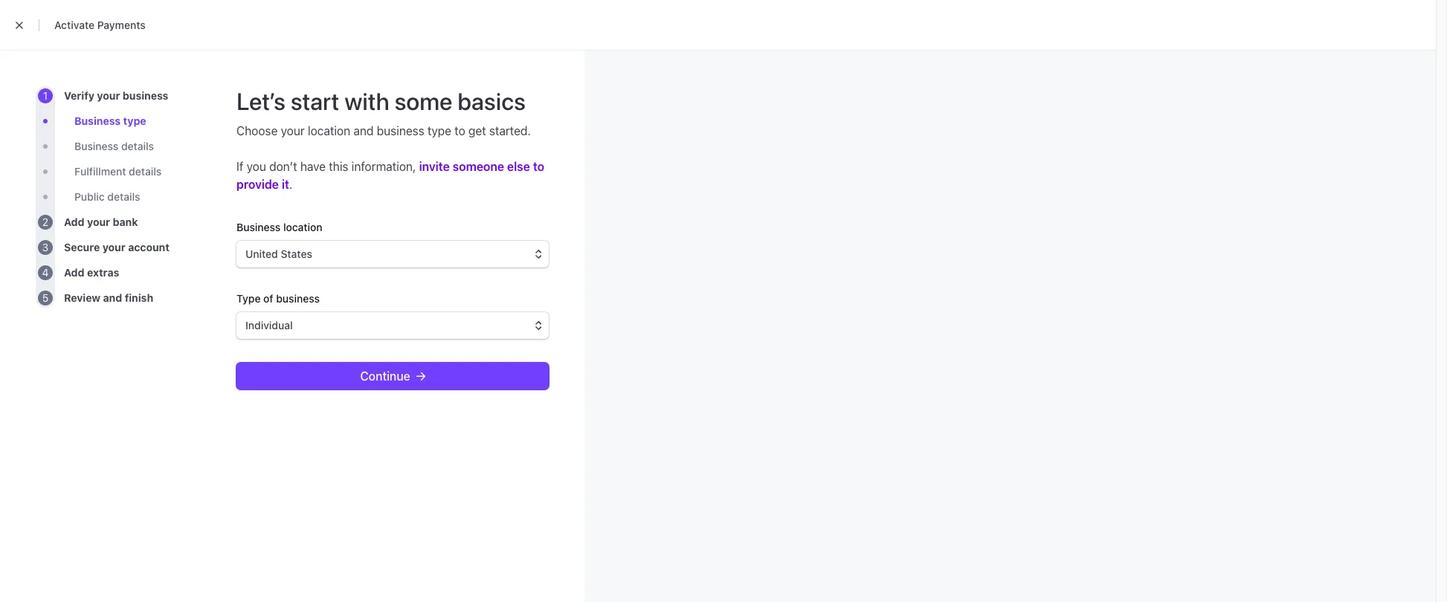 Task type: locate. For each thing, give the bounding box(es) containing it.
business down let's start with some basics
[[377, 124, 424, 138]]

let's start with some basics
[[236, 87, 526, 115]]

1 horizontal spatial type
[[427, 124, 451, 138]]

type inside business type link
[[123, 115, 146, 127]]

location
[[308, 124, 350, 138], [283, 221, 322, 234]]

business right of
[[276, 292, 320, 305]]

0 vertical spatial to
[[454, 124, 465, 138]]

1
[[43, 89, 48, 102]]

get
[[468, 124, 486, 138]]

location down start
[[308, 124, 350, 138]]

someone
[[453, 160, 504, 173]]

1 horizontal spatial business
[[236, 221, 281, 234]]

choose your location and business type to get started.
[[236, 124, 531, 138]]

choose
[[236, 124, 278, 138]]

location down .
[[283, 221, 322, 234]]

this
[[329, 160, 348, 173]]

0 vertical spatial business
[[74, 115, 121, 127]]

provide
[[236, 178, 279, 191]]

1 vertical spatial business
[[276, 292, 320, 305]]

1 vertical spatial business
[[236, 221, 281, 234]]

type of business
[[236, 292, 320, 305]]

0 horizontal spatial to
[[454, 124, 465, 138]]

1 horizontal spatial to
[[533, 160, 545, 173]]

if
[[236, 160, 244, 173]]

business location
[[236, 221, 322, 234]]

business type
[[74, 115, 146, 127]]

to right "else"
[[533, 160, 545, 173]]

continue
[[360, 370, 410, 383]]

else
[[507, 160, 530, 173]]

your
[[281, 124, 305, 138]]

business
[[377, 124, 424, 138], [276, 292, 320, 305]]

svg image
[[416, 372, 425, 381]]

activate
[[54, 19, 95, 31]]

to
[[454, 124, 465, 138], [533, 160, 545, 173]]

4
[[42, 266, 49, 279]]

0 horizontal spatial type
[[123, 115, 146, 127]]

to left get
[[454, 124, 465, 138]]

type
[[123, 115, 146, 127], [427, 124, 451, 138]]

1 vertical spatial to
[[533, 160, 545, 173]]

to inside invite someone else to provide it
[[533, 160, 545, 173]]

business
[[74, 115, 121, 127], [236, 221, 281, 234]]

0 vertical spatial business
[[377, 124, 424, 138]]

start
[[291, 87, 339, 115]]

let's
[[236, 87, 285, 115]]

0 horizontal spatial business
[[74, 115, 121, 127]]

basics
[[458, 87, 526, 115]]

0 vertical spatial location
[[308, 124, 350, 138]]

some
[[395, 87, 452, 115]]

activate payments
[[54, 19, 146, 31]]

0 horizontal spatial business
[[276, 292, 320, 305]]

1 horizontal spatial business
[[377, 124, 424, 138]]

invite someone else to provide it
[[236, 160, 545, 191]]

and
[[353, 124, 374, 138]]



Task type: vqa. For each thing, say whether or not it's contained in the screenshot.
first shortcuts Element
no



Task type: describe. For each thing, give the bounding box(es) containing it.
invite someone else to provide it button
[[236, 160, 545, 191]]

continue button
[[236, 363, 549, 390]]

started.
[[489, 124, 531, 138]]

.
[[289, 178, 292, 191]]

business type link
[[74, 114, 146, 129]]

don't
[[269, 160, 297, 173]]

invite
[[419, 160, 450, 173]]

business for business type
[[74, 115, 121, 127]]

payments
[[97, 19, 146, 31]]

3
[[42, 241, 49, 254]]

type
[[236, 292, 261, 305]]

2
[[42, 216, 48, 228]]

it
[[282, 178, 289, 191]]

with
[[344, 87, 389, 115]]

have
[[300, 160, 326, 173]]

business for business location
[[236, 221, 281, 234]]

you
[[247, 160, 266, 173]]

information,
[[352, 160, 416, 173]]

if you don't have this information,
[[236, 160, 419, 173]]

of
[[263, 292, 273, 305]]

5
[[42, 292, 49, 304]]

1 vertical spatial location
[[283, 221, 322, 234]]



